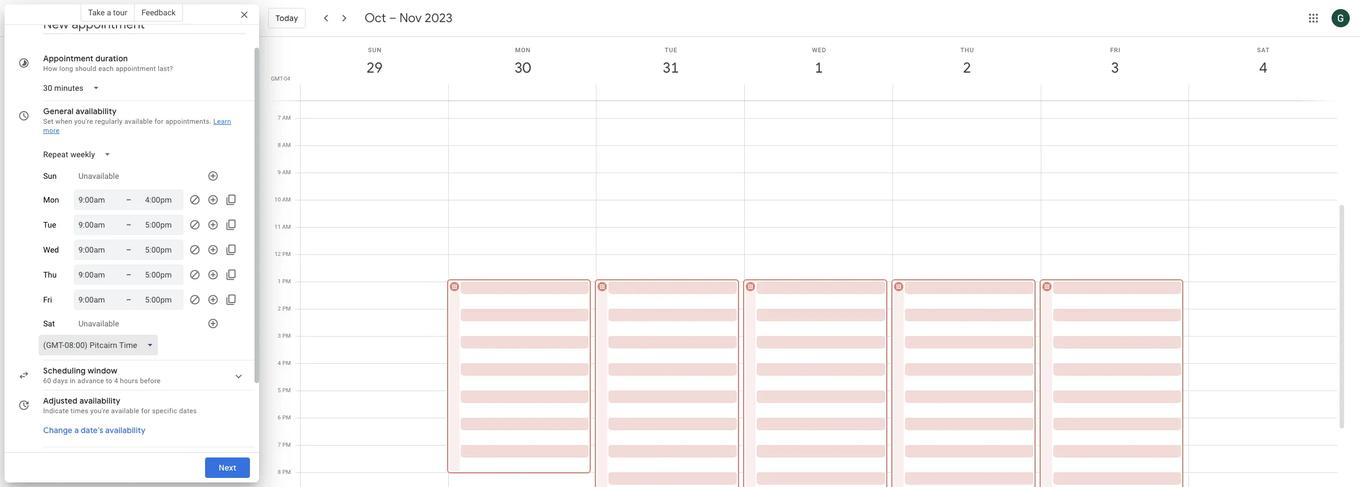 Task type: describe. For each thing, give the bounding box(es) containing it.
End time on Fridays text field
[[145, 280, 179, 293]]

advance
[[77, 364, 104, 372]]

each
[[98, 51, 114, 59]]

7 am
[[278, 115, 291, 121]]

take a tour
[[88, 8, 127, 17]]

2 inside thu 2
[[962, 59, 970, 77]]

am for 10 am
[[282, 197, 291, 203]]

31 column header
[[596, 37, 745, 101]]

fri
[[1110, 47, 1121, 54]]

gmt-04
[[271, 76, 290, 82]]

– for the end time on thursdays text box
[[126, 257, 131, 266]]

4 inside sat 4
[[1259, 59, 1267, 77]]

specific
[[152, 394, 177, 402]]

8 am
[[278, 142, 291, 148]]

1 inside wed 1
[[814, 59, 822, 77]]

scheduling
[[43, 352, 86, 362]]

appointments.
[[165, 104, 211, 112]]

thu
[[961, 47, 974, 54]]

11
[[274, 224, 281, 230]]

3 pm
[[278, 333, 291, 339]]

general
[[43, 93, 74, 103]]

End time on Wednesdays text field
[[145, 230, 179, 243]]

pm for 4 pm
[[282, 360, 291, 366]]

tue 31
[[662, 47, 678, 77]]

pm for 3 pm
[[282, 333, 291, 339]]

change a date's availability
[[43, 412, 146, 422]]

in
[[70, 364, 76, 372]]

2 pm
[[278, 306, 291, 312]]

9
[[278, 169, 281, 176]]

set
[[43, 104, 54, 112]]

you're inside adjusted availability indicate times you're available for specific dates
[[90, 394, 109, 402]]

oct
[[365, 10, 386, 26]]

appointment inside booked appointment settings 30 min buffer time · 4 bookings per day
[[74, 439, 123, 449]]

30 inside 'mon 30'
[[514, 59, 530, 77]]

am for 9 am
[[282, 169, 291, 176]]

pm for 5 pm
[[282, 387, 291, 394]]

60
[[43, 364, 51, 372]]

oct – nov 2023
[[365, 10, 453, 26]]

how long should each appointment last?
[[43, 51, 173, 59]]

indicate
[[43, 394, 69, 402]]

4 inside booked appointment settings 30 min buffer time · 4 bookings per day
[[108, 451, 112, 459]]

how
[[43, 51, 58, 59]]

3 inside the fri 3
[[1110, 59, 1119, 77]]

0 vertical spatial appointment
[[116, 51, 156, 59]]

learn more link
[[43, 104, 231, 121]]

gmt-
[[271, 76, 284, 82]]

change
[[43, 412, 72, 422]]

pm for 6 pm
[[282, 415, 291, 421]]

learn
[[213, 104, 231, 112]]

5 pm
[[278, 387, 291, 394]]

10
[[274, 197, 281, 203]]

6
[[278, 415, 281, 421]]

Start time on Wednesdays text field
[[78, 230, 112, 243]]

am for 8 am
[[282, 142, 291, 148]]

wed 1
[[812, 47, 826, 77]]

am for 7 am
[[282, 115, 291, 121]]

sat 4
[[1257, 47, 1270, 77]]

thu 2
[[961, 47, 974, 77]]

change a date's availability button
[[39, 407, 150, 427]]

– for the end time on wednesdays text field
[[126, 232, 131, 241]]

sun for sun 29
[[368, 47, 382, 54]]

0 vertical spatial available
[[124, 104, 153, 112]]

End time on Tuesdays text field
[[145, 205, 179, 218]]

sat
[[1257, 47, 1270, 54]]

for inside adjusted availability indicate times you're available for specific dates
[[141, 394, 150, 402]]

1 pm
[[278, 278, 291, 285]]

saturday, november 4 element
[[1250, 55, 1276, 81]]

1 unavailable from the top
[[78, 158, 119, 167]]

Start time on Fridays text field
[[78, 280, 112, 293]]

settings
[[125, 439, 156, 449]]

2 column header
[[893, 37, 1041, 101]]

1 vertical spatial 1
[[278, 278, 281, 285]]

date's
[[81, 412, 103, 422]]

booked appointment settings 30 min buffer time · 4 bookings per day
[[43, 439, 168, 459]]

regularly
[[95, 104, 123, 112]]

feedback button
[[135, 3, 183, 22]]

am for 11 am
[[282, 224, 291, 230]]

7 pm
[[278, 442, 291, 448]]

tour
[[113, 8, 127, 17]]

more
[[43, 113, 60, 121]]

to
[[106, 364, 112, 372]]

8 pm
[[278, 469, 291, 476]]

available inside adjusted availability indicate times you're available for specific dates
[[111, 394, 139, 402]]

min
[[53, 451, 65, 459]]

mon
[[515, 47, 531, 54]]

per
[[145, 451, 155, 459]]

tue
[[665, 47, 678, 54]]

window
[[88, 352, 118, 362]]

booked
[[43, 439, 72, 449]]

availability for adjusted
[[80, 382, 120, 393]]

when
[[55, 104, 72, 112]]

0 horizontal spatial 3
[[278, 333, 281, 339]]



Task type: locate. For each thing, give the bounding box(es) containing it.
– left the end time on wednesdays text field
[[126, 232, 131, 241]]

thursday, november 2 element
[[954, 55, 980, 81]]

appointment left last?
[[116, 51, 156, 59]]

bookings
[[114, 451, 143, 459]]

dates
[[179, 394, 197, 402]]

1 am from the top
[[282, 115, 291, 121]]

10 am
[[274, 197, 291, 203]]

–
[[389, 10, 397, 26], [126, 182, 131, 191], [126, 207, 131, 216], [126, 232, 131, 241], [126, 257, 131, 266], [126, 282, 131, 291]]

2 7 from the top
[[278, 442, 281, 448]]

5
[[278, 387, 281, 394]]

availability
[[76, 93, 117, 103], [80, 382, 120, 393], [105, 412, 146, 422]]

– for end time on fridays "text box"
[[126, 282, 131, 291]]

pm for 12 pm
[[282, 251, 291, 257]]

learn more
[[43, 104, 231, 121]]

unavailable down start time on fridays text field
[[78, 306, 119, 315]]

11 am
[[274, 224, 291, 230]]

0 vertical spatial you're
[[74, 104, 93, 112]]

sun
[[368, 47, 382, 54], [43, 158, 57, 167]]

3 column header
[[1041, 37, 1189, 101]]

1 horizontal spatial sun
[[368, 47, 382, 54]]

days
[[53, 364, 68, 372]]

buffer
[[67, 451, 86, 459]]

before
[[140, 364, 161, 372]]

for left specific
[[141, 394, 150, 402]]

a left date's
[[74, 412, 79, 422]]

sun down more
[[43, 158, 57, 167]]

1 horizontal spatial 30
[[514, 59, 530, 77]]

30
[[514, 59, 530, 77], [43, 451, 51, 459]]

4 down sat
[[1259, 59, 1267, 77]]

0 vertical spatial 30
[[514, 59, 530, 77]]

tuesday, october 31 element
[[658, 55, 684, 81]]

take
[[88, 8, 105, 17]]

– right start time on fridays text field
[[126, 282, 131, 291]]

Start time on Tuesdays text field
[[78, 205, 112, 218]]

1 vertical spatial availability
[[80, 382, 120, 393]]

None field
[[39, 64, 108, 85], [39, 131, 120, 151], [39, 322, 162, 342], [39, 64, 108, 85], [39, 131, 120, 151], [39, 322, 162, 342]]

pm up 3 pm
[[282, 306, 291, 312]]

2023
[[425, 10, 453, 26]]

3 pm from the top
[[282, 306, 291, 312]]

1 down wed
[[814, 59, 822, 77]]

unavailable up start time on mondays text field
[[78, 158, 119, 167]]

7 up 8 am
[[278, 115, 281, 121]]

sun for sun
[[43, 158, 57, 167]]

1 vertical spatial sun
[[43, 158, 57, 167]]

day
[[157, 451, 168, 459]]

pm up 2 pm at the bottom of the page
[[282, 278, 291, 285]]

9 pm from the top
[[282, 469, 291, 476]]

1 horizontal spatial 2
[[962, 59, 970, 77]]

30 left min
[[43, 451, 51, 459]]

9 am
[[278, 169, 291, 176]]

pm up the 5 pm
[[282, 360, 291, 366]]

31
[[662, 59, 678, 77]]

a for change
[[74, 412, 79, 422]]

– right oct
[[389, 10, 397, 26]]

0 vertical spatial availability
[[76, 93, 117, 103]]

12
[[275, 251, 281, 257]]

4 pm from the top
[[282, 333, 291, 339]]

1 vertical spatial 7
[[278, 442, 281, 448]]

2 am from the top
[[282, 142, 291, 148]]

2 vertical spatial availability
[[105, 412, 146, 422]]

– for end time on mondays text box
[[126, 182, 131, 191]]

End time on Thursdays text field
[[145, 255, 179, 268]]

set when you're regularly available for appointments.
[[43, 104, 211, 112]]

·
[[104, 451, 106, 459]]

am right 10 at the left
[[282, 197, 291, 203]]

4
[[1259, 59, 1267, 77], [278, 360, 281, 366], [114, 364, 118, 372], [108, 451, 112, 459]]

you're down general availability
[[74, 104, 93, 112]]

29 column header
[[300, 37, 449, 101]]

availability down adjusted availability indicate times you're available for specific dates
[[105, 412, 146, 422]]

1 vertical spatial available
[[111, 394, 139, 402]]

1 7 from the top
[[278, 115, 281, 121]]

1 8 from the top
[[278, 142, 281, 148]]

1 vertical spatial 30
[[43, 451, 51, 459]]

0 vertical spatial 1
[[814, 59, 822, 77]]

available down hours
[[111, 394, 139, 402]]

– right start time on thursdays text box
[[126, 257, 131, 266]]

1 column header
[[744, 37, 893, 101]]

– left end time on tuesdays text box
[[126, 207, 131, 216]]

3 am from the top
[[282, 169, 291, 176]]

pm for 7 pm
[[282, 442, 291, 448]]

2
[[962, 59, 970, 77], [278, 306, 281, 312]]

0 vertical spatial 7
[[278, 115, 281, 121]]

appointment up time
[[74, 439, 123, 449]]

pm down 2 pm at the bottom of the page
[[282, 333, 291, 339]]

hours
[[120, 364, 138, 372]]

End time on Mondays text field
[[145, 180, 179, 193]]

4 am from the top
[[282, 197, 291, 203]]

available right regularly
[[124, 104, 153, 112]]

0 vertical spatial 2
[[962, 59, 970, 77]]

times
[[71, 394, 88, 402]]

5 am from the top
[[282, 224, 291, 230]]

fri 3
[[1110, 47, 1121, 77]]

you're up the change a date's availability
[[90, 394, 109, 402]]

0 vertical spatial unavailable
[[78, 158, 119, 167]]

1 horizontal spatial for
[[154, 104, 164, 112]]

0 vertical spatial a
[[107, 8, 111, 17]]

1 down "12"
[[278, 278, 281, 285]]

availability inside adjusted availability indicate times you're available for specific dates
[[80, 382, 120, 393]]

am down "7 am"
[[282, 142, 291, 148]]

1 horizontal spatial 3
[[1110, 59, 1119, 77]]

adjusted availability indicate times you're available for specific dates
[[43, 382, 197, 402]]

1 vertical spatial unavailable
[[78, 306, 119, 315]]

0 horizontal spatial 1
[[278, 278, 281, 285]]

29
[[366, 59, 382, 77]]

pm for 1 pm
[[282, 278, 291, 285]]

friday, november 3 element
[[1102, 55, 1128, 81]]

time
[[88, 451, 102, 459]]

7 down 6
[[278, 442, 281, 448]]

am up 8 am
[[282, 115, 291, 121]]

0 vertical spatial for
[[154, 104, 164, 112]]

1 vertical spatial for
[[141, 394, 150, 402]]

0 vertical spatial 8
[[278, 142, 281, 148]]

long
[[59, 51, 73, 59]]

1 vertical spatial a
[[74, 412, 79, 422]]

feedback
[[141, 8, 176, 17]]

1 pm from the top
[[282, 251, 291, 257]]

1 vertical spatial 8
[[278, 469, 281, 476]]

8 up 9
[[278, 142, 281, 148]]

0 vertical spatial sun
[[368, 47, 382, 54]]

2 pm from the top
[[282, 278, 291, 285]]

pm
[[282, 251, 291, 257], [282, 278, 291, 285], [282, 306, 291, 312], [282, 333, 291, 339], [282, 360, 291, 366], [282, 387, 291, 394], [282, 415, 291, 421], [282, 442, 291, 448], [282, 469, 291, 476]]

wed
[[812, 47, 826, 54]]

am right 9
[[282, 169, 291, 176]]

monday, october 30 element
[[510, 55, 536, 81]]

6 pm from the top
[[282, 387, 291, 394]]

04
[[284, 76, 290, 82]]

sun up 29
[[368, 47, 382, 54]]

next
[[219, 463, 236, 473]]

30 column header
[[448, 37, 597, 101]]

for left 'appointments.' at the left of page
[[154, 104, 164, 112]]

6 pm
[[278, 415, 291, 421]]

Start time on Mondays text field
[[78, 180, 112, 193]]

1 vertical spatial appointment
[[74, 439, 123, 449]]

7 for 7 pm
[[278, 442, 281, 448]]

1 horizontal spatial a
[[107, 8, 111, 17]]

3
[[1110, 59, 1119, 77], [278, 333, 281, 339]]

2 up 3 pm
[[278, 306, 281, 312]]

take a tour button
[[81, 3, 135, 22]]

a for take
[[107, 8, 111, 17]]

a
[[107, 8, 111, 17], [74, 412, 79, 422]]

availability up regularly
[[76, 93, 117, 103]]

7
[[278, 115, 281, 121], [278, 442, 281, 448]]

availability down to
[[80, 382, 120, 393]]

sun 29
[[366, 47, 382, 77]]

8 pm from the top
[[282, 442, 291, 448]]

0 horizontal spatial 2
[[278, 306, 281, 312]]

4 right ·
[[108, 451, 112, 459]]

1 horizontal spatial 1
[[814, 59, 822, 77]]

8 for 8 am
[[278, 142, 281, 148]]

scheduling window 60 days in advance to 4 hours before
[[43, 352, 161, 372]]

4 inside scheduling window 60 days in advance to 4 hours before
[[114, 364, 118, 372]]

– for end time on tuesdays text box
[[126, 207, 131, 216]]

next button
[[205, 455, 250, 482]]

30 inside booked appointment settings 30 min buffer time · 4 bookings per day
[[43, 451, 51, 459]]

last?
[[158, 51, 173, 59]]

Start time on Thursdays text field
[[78, 255, 112, 268]]

12 pm
[[275, 251, 291, 257]]

1
[[814, 59, 822, 77], [278, 278, 281, 285]]

4 up 5
[[278, 360, 281, 366]]

5 pm from the top
[[282, 360, 291, 366]]

8 down 7 pm
[[278, 469, 281, 476]]

pm down 7 pm
[[282, 469, 291, 476]]

sunday, october 29 element
[[362, 55, 388, 81]]

4 column header
[[1189, 37, 1337, 101]]

1 vertical spatial 3
[[278, 333, 281, 339]]

today
[[276, 13, 298, 23]]

pm right "12"
[[282, 251, 291, 257]]

0 vertical spatial 3
[[1110, 59, 1119, 77]]

3 down 2 pm at the bottom of the page
[[278, 333, 281, 339]]

2 down thu
[[962, 59, 970, 77]]

pm right 6
[[282, 415, 291, 421]]

today button
[[268, 5, 306, 32]]

4 right to
[[114, 364, 118, 372]]

1 vertical spatial 2
[[278, 306, 281, 312]]

am right 11
[[282, 224, 291, 230]]

2 unavailable from the top
[[78, 306, 119, 315]]

a left tour
[[107, 8, 111, 17]]

sun inside the sun 29
[[368, 47, 382, 54]]

availability for general
[[76, 93, 117, 103]]

mon 30
[[514, 47, 531, 77]]

am
[[282, 115, 291, 121], [282, 142, 291, 148], [282, 169, 291, 176], [282, 197, 291, 203], [282, 224, 291, 230]]

pm for 2 pm
[[282, 306, 291, 312]]

7 for 7 am
[[278, 115, 281, 121]]

2 8 from the top
[[278, 469, 281, 476]]

0 horizontal spatial a
[[74, 412, 79, 422]]

3 down fri
[[1110, 59, 1119, 77]]

wednesday, november 1 element
[[806, 55, 832, 81]]

adjusted
[[43, 382, 78, 393]]

0 horizontal spatial 30
[[43, 451, 51, 459]]

grid containing 29
[[264, 37, 1347, 487]]

– right start time on mondays text field
[[126, 182, 131, 191]]

grid
[[264, 37, 1347, 487]]

8 for 8 pm
[[278, 469, 281, 476]]

4 pm
[[278, 360, 291, 366]]

0 horizontal spatial for
[[141, 394, 150, 402]]

you're
[[74, 104, 93, 112], [90, 394, 109, 402]]

7 pm from the top
[[282, 415, 291, 421]]

0 horizontal spatial sun
[[43, 158, 57, 167]]

30 down "mon"
[[514, 59, 530, 77]]

nov
[[399, 10, 422, 26]]

should
[[75, 51, 97, 59]]

pm up 8 pm
[[282, 442, 291, 448]]

1 vertical spatial you're
[[90, 394, 109, 402]]

pm for 8 pm
[[282, 469, 291, 476]]

pm right 5
[[282, 387, 291, 394]]

availability inside button
[[105, 412, 146, 422]]

general availability
[[43, 93, 117, 103]]



Task type: vqa. For each thing, say whether or not it's contained in the screenshot.


